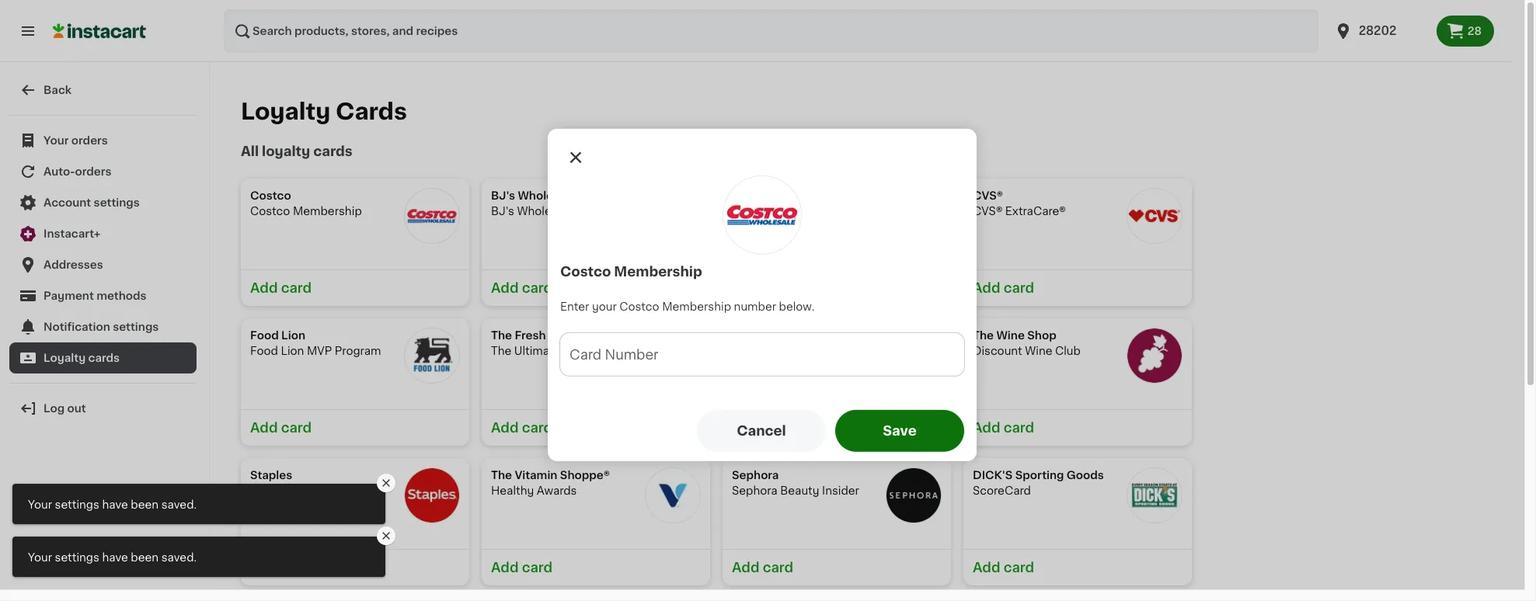 Task type: describe. For each thing, give the bounding box(es) containing it.
discount
[[973, 346, 1022, 357]]

1 your settings have been saved. from the top
[[28, 500, 197, 511]]

loyalty for loyalty cards
[[241, 100, 331, 123]]

the left 'ultimate'
[[491, 346, 512, 357]]

ultimate
[[514, 346, 561, 357]]

save button
[[835, 410, 964, 452]]

log out link
[[9, 393, 197, 424]]

cvs® cvs® extracare®
[[973, 190, 1066, 217]]

card for food lion food lion mvp program
[[281, 422, 312, 434]]

2 food from the top
[[250, 346, 278, 357]]

shoppe®
[[560, 470, 610, 481]]

add for the fresh market the ultimate loyalty experience
[[491, 422, 519, 434]]

sephora sephora beauty insider
[[732, 470, 859, 497]]

account settings
[[44, 197, 140, 208]]

bj's wholesale club image
[[645, 188, 701, 244]]

add card for cvs® cvs® extracare®
[[973, 282, 1034, 295]]

2 cvs® from the top
[[973, 206, 1003, 217]]

1 horizontal spatial wine
[[1025, 346, 1053, 357]]

the wine shop discount wine club
[[973, 330, 1081, 357]]

orders for your orders
[[71, 135, 108, 146]]

2 bj's from the top
[[491, 206, 514, 217]]

0 vertical spatial your
[[44, 135, 69, 146]]

add for bj's wholesale club bj's wholesale club membership
[[491, 282, 519, 295]]

methods
[[97, 291, 147, 302]]

below.
[[779, 301, 815, 312]]

28 button
[[1437, 16, 1494, 47]]

healthy
[[491, 486, 534, 497]]

1 saved. from the top
[[161, 500, 197, 511]]

awards
[[537, 486, 577, 497]]

2 close toast image from the top
[[380, 530, 392, 542]]

your orders
[[44, 135, 108, 146]]

instacart+
[[44, 228, 101, 239]]

sam's club image
[[886, 328, 942, 384]]

add card button for cvs® cvs® extracare®
[[964, 270, 1192, 306]]

addresses
[[44, 260, 103, 270]]

food lion food lion mvp program
[[250, 330, 381, 357]]

instacart+ link
[[9, 218, 197, 249]]

account
[[44, 197, 91, 208]]

your
[[592, 301, 617, 312]]

notification settings link
[[9, 312, 197, 343]]

extracare®
[[1005, 206, 1066, 217]]

cvs® image
[[1127, 188, 1183, 244]]

2 been from the top
[[131, 553, 159, 563]]

1 cvs® from the top
[[973, 190, 1003, 201]]

1 close toast image from the top
[[380, 477, 392, 490]]

28
[[1468, 26, 1482, 37]]

the for the fresh market the ultimate loyalty experience
[[491, 330, 512, 341]]

card for sephora sephora beauty insider
[[763, 562, 793, 574]]

1 sephora from the top
[[732, 470, 779, 481]]

addresses link
[[9, 249, 197, 281]]

notification
[[44, 322, 110, 333]]

sporting
[[1015, 470, 1064, 481]]

add card for sephora sephora beauty insider
[[732, 562, 793, 574]]

scorecard
[[973, 486, 1031, 497]]

1 vertical spatial lion
[[281, 346, 304, 357]]

card for costco costco membership
[[281, 282, 312, 295]]

card for the vitamin shoppe® healthy awards
[[522, 562, 553, 574]]

2 your settings have been saved. from the top
[[28, 553, 197, 563]]

add for cvs® cvs® extracare®
[[973, 282, 1001, 295]]

the vitamin shoppe® healthy awards
[[491, 470, 610, 497]]

1 vertical spatial your
[[28, 500, 52, 511]]

experience
[[607, 346, 668, 357]]

beauty
[[780, 486, 819, 497]]

add for sephora sephora beauty insider
[[732, 562, 760, 574]]

instacart logo image
[[53, 22, 146, 40]]

add for the vitamin shoppe® healthy awards
[[491, 562, 519, 574]]

petco
[[732, 190, 765, 201]]

program
[[335, 346, 381, 357]]

add card for costco costco membership
[[250, 282, 312, 295]]

cards inside "loyalty cards" link
[[88, 353, 120, 364]]

market
[[549, 330, 588, 341]]

cancel button
[[697, 410, 826, 452]]

membership inside bj's wholesale club bj's wholesale club membership
[[605, 206, 674, 217]]

the for the wine shop discount wine club
[[973, 330, 994, 341]]

the fresh market the ultimate loyalty experience
[[491, 330, 668, 357]]

account settings link
[[9, 187, 197, 218]]

loyalty
[[262, 145, 310, 158]]

number
[[734, 301, 776, 312]]

auto-orders
[[44, 166, 112, 177]]

membership up the fresh market image
[[662, 301, 731, 312]]

cards
[[336, 100, 407, 123]]

auto-
[[44, 166, 75, 177]]

log out
[[44, 403, 86, 414]]

all
[[241, 145, 259, 158]]



Task type: locate. For each thing, give the bounding box(es) containing it.
sephora
[[732, 470, 779, 481], [732, 486, 778, 497]]

loyalty for loyalty cards
[[44, 353, 86, 364]]

2 saved. from the top
[[161, 553, 197, 563]]

sephora down cancel button on the bottom of page
[[732, 470, 779, 481]]

the up healthy
[[491, 470, 512, 481]]

notification settings
[[44, 322, 159, 333]]

orders up account settings
[[75, 166, 112, 177]]

add card button for costco costco membership
[[241, 270, 469, 306]]

close toast image
[[380, 477, 392, 490], [380, 530, 392, 542]]

the vitamin shoppe® image
[[645, 468, 701, 524]]

food
[[250, 330, 279, 341], [250, 346, 278, 357]]

payment methods
[[44, 291, 147, 302]]

2 horizontal spatial loyalty
[[563, 346, 604, 357]]

0 horizontal spatial wine
[[997, 330, 1025, 341]]

Card Number text field
[[560, 333, 964, 376]]

membership
[[293, 206, 362, 217], [605, 206, 674, 217], [614, 266, 702, 278], [662, 301, 731, 312]]

add for food lion food lion mvp program
[[250, 422, 278, 434]]

add card for bj's wholesale club bj's wholesale club membership
[[491, 282, 553, 295]]

1 vertical spatial sephora
[[732, 486, 778, 497]]

add card button for food lion food lion mvp program
[[241, 410, 469, 446]]

1 horizontal spatial cards
[[313, 145, 353, 158]]

add for costco costco membership
[[250, 282, 278, 295]]

log
[[44, 403, 65, 414]]

loyalty cards link
[[9, 343, 197, 374]]

dick's sporting goods scorecard
[[973, 470, 1104, 497]]

cards down the notification settings link
[[88, 353, 120, 364]]

add card button for the vitamin shoppe® healthy awards
[[482, 549, 710, 586]]

lion
[[281, 330, 305, 341], [281, 346, 304, 357]]

staples
[[250, 470, 292, 481]]

add card button for bj's wholesale club bj's wholesale club membership
[[482, 270, 710, 306]]

0 horizontal spatial cards
[[88, 353, 120, 364]]

add card for the vitamin shoppe® healthy awards
[[491, 562, 553, 574]]

save
[[883, 425, 917, 437]]

1 bj's from the top
[[491, 190, 515, 201]]

add card button for the fresh market the ultimate loyalty experience
[[482, 410, 710, 446]]

0 vertical spatial been
[[131, 500, 159, 511]]

the fresh market image
[[645, 328, 701, 384]]

1 been from the top
[[131, 500, 159, 511]]

sephora left beauty
[[732, 486, 778, 497]]

sam's club
[[732, 330, 795, 341]]

club inside "the wine shop discount wine club"
[[1055, 346, 1081, 357]]

0 vertical spatial cvs®
[[973, 190, 1003, 201]]

membership inside costco costco membership
[[293, 206, 362, 217]]

dick's sporting goods image
[[1127, 468, 1183, 524]]

1 vertical spatial your settings have been saved.
[[28, 553, 197, 563]]

1 vertical spatial cards
[[88, 353, 120, 364]]

1 vertical spatial orders
[[75, 166, 112, 177]]

1 horizontal spatial loyalty
[[241, 100, 331, 123]]

wholesale
[[518, 190, 576, 201], [517, 206, 574, 217]]

dick's
[[973, 470, 1013, 481]]

back
[[44, 85, 72, 96]]

1 vertical spatial cvs®
[[973, 206, 1003, 217]]

settings
[[94, 197, 140, 208], [113, 322, 159, 333], [55, 500, 99, 511], [55, 553, 99, 563]]

0 vertical spatial your settings have been saved.
[[28, 500, 197, 511]]

add card for the wine shop discount wine club
[[973, 422, 1034, 434]]

1 vertical spatial wine
[[1025, 346, 1053, 357]]

card for dick's sporting goods scorecard
[[1004, 562, 1034, 574]]

loyalty
[[241, 100, 331, 123], [563, 346, 604, 357], [44, 353, 86, 364]]

club
[[579, 190, 605, 201], [577, 206, 602, 217], [768, 330, 795, 341], [1055, 346, 1081, 357]]

petco vital care
[[732, 190, 784, 217]]

cards
[[313, 145, 353, 158], [88, 353, 120, 364]]

costco image
[[404, 188, 460, 244]]

fresh
[[515, 330, 546, 341]]

the left fresh on the bottom of the page
[[491, 330, 512, 341]]

shop
[[1028, 330, 1057, 341]]

card
[[281, 282, 312, 295], [522, 282, 553, 295], [1004, 282, 1034, 295], [281, 422, 312, 434], [522, 422, 553, 434], [763, 422, 793, 434], [1004, 422, 1034, 434], [522, 562, 553, 574], [763, 562, 793, 574], [1004, 562, 1034, 574]]

vitamin
[[515, 470, 558, 481]]

add card for food lion food lion mvp program
[[250, 422, 312, 434]]

loyalty down market
[[563, 346, 604, 357]]

0 vertical spatial saved.
[[161, 500, 197, 511]]

membership up "enter your costco membership number below." in the bottom of the page
[[614, 266, 702, 278]]

card for the wine shop discount wine club
[[1004, 422, 1034, 434]]

the wine shop image
[[1127, 328, 1183, 384]]

loyalty inside the fresh market the ultimate loyalty experience
[[563, 346, 604, 357]]

1 vertical spatial food
[[250, 346, 278, 357]]

0 vertical spatial close toast image
[[380, 477, 392, 490]]

vital
[[732, 206, 756, 217]]

costco
[[250, 190, 291, 201], [250, 206, 290, 217], [560, 266, 611, 278], [620, 301, 659, 312]]

add for dick's sporting goods scorecard
[[973, 562, 1001, 574]]

care
[[758, 206, 784, 217]]

loyalty cards
[[44, 353, 120, 364]]

cvs® right petco "image"
[[973, 190, 1003, 201]]

petco image
[[886, 188, 942, 244]]

add card button for sephora sephora beauty insider
[[723, 549, 951, 586]]

your settings have been saved.
[[28, 500, 197, 511], [28, 553, 197, 563]]

1 vertical spatial close toast image
[[380, 530, 392, 542]]

wine down shop
[[1025, 346, 1053, 357]]

0 vertical spatial sephora
[[732, 470, 779, 481]]

1 vertical spatial have
[[102, 553, 128, 563]]

add for the wine shop discount wine club
[[973, 422, 1001, 434]]

1 vertical spatial been
[[131, 553, 159, 563]]

the up discount
[[973, 330, 994, 341]]

membership down the all loyalty cards at the top left
[[293, 206, 362, 217]]

your
[[44, 135, 69, 146], [28, 500, 52, 511], [28, 553, 52, 563]]

saved.
[[161, 500, 197, 511], [161, 553, 197, 563]]

costco membership
[[560, 266, 702, 278]]

add card for the fresh market the ultimate loyalty experience
[[491, 422, 553, 434]]

loyalty up loyalty in the left top of the page
[[241, 100, 331, 123]]

insider
[[822, 486, 859, 497]]

0 vertical spatial wine
[[997, 330, 1025, 341]]

bj's wholesale club bj's wholesale club membership
[[491, 190, 674, 217]]

wine
[[997, 330, 1025, 341], [1025, 346, 1053, 357]]

0 vertical spatial lion
[[281, 330, 305, 341]]

mvp
[[307, 346, 332, 357]]

add card button for dick's sporting goods scorecard
[[964, 549, 1192, 586]]

have
[[102, 500, 128, 511], [102, 553, 128, 563]]

all loyalty cards
[[241, 145, 353, 158]]

enter
[[560, 301, 589, 312]]

add
[[250, 282, 278, 295], [491, 282, 519, 295], [973, 282, 1001, 295], [250, 422, 278, 434], [491, 422, 519, 434], [732, 422, 760, 434], [973, 422, 1001, 434], [491, 562, 519, 574], [732, 562, 760, 574], [973, 562, 1001, 574]]

card for cvs® cvs® extracare®
[[1004, 282, 1034, 295]]

0 vertical spatial bj's
[[491, 190, 515, 201]]

enter your costco membership number below.
[[560, 301, 815, 312]]

loyalty down notification
[[44, 353, 86, 364]]

sephora image
[[886, 468, 942, 524]]

cvs®
[[973, 190, 1003, 201], [973, 206, 1003, 217]]

payment methods link
[[9, 281, 197, 312]]

1 vertical spatial bj's
[[491, 206, 514, 217]]

card for bj's wholesale club bj's wholesale club membership
[[522, 282, 553, 295]]

out
[[67, 403, 86, 414]]

0 horizontal spatial loyalty
[[44, 353, 86, 364]]

food lion image
[[404, 328, 460, 384]]

add card button
[[241, 270, 469, 306], [482, 270, 710, 306], [964, 270, 1192, 306], [241, 410, 469, 446], [482, 410, 710, 446], [723, 410, 951, 446], [964, 410, 1192, 446], [482, 549, 710, 586], [723, 549, 951, 586], [964, 549, 1192, 586]]

0 vertical spatial food
[[250, 330, 279, 341]]

costco costco membership
[[250, 190, 362, 217]]

card for the fresh market the ultimate loyalty experience
[[522, 422, 553, 434]]

staples image
[[404, 468, 460, 524]]

payment
[[44, 291, 94, 302]]

cards down "loyalty cards"
[[313, 145, 353, 158]]

the
[[491, 330, 512, 341], [973, 330, 994, 341], [491, 346, 512, 357], [491, 470, 512, 481]]

2 vertical spatial your
[[28, 553, 52, 563]]

2 have from the top
[[102, 553, 128, 563]]

add card for dick's sporting goods scorecard
[[973, 562, 1034, 574]]

1 vertical spatial wholesale
[[517, 206, 574, 217]]

costco membership image
[[723, 175, 802, 254]]

sam's
[[732, 330, 766, 341]]

wine up discount
[[997, 330, 1025, 341]]

0 vertical spatial cards
[[313, 145, 353, 158]]

loyalty cards
[[241, 100, 407, 123]]

2 sephora from the top
[[732, 486, 778, 497]]

0 vertical spatial orders
[[71, 135, 108, 146]]

1 vertical spatial saved.
[[161, 553, 197, 563]]

cancel
[[737, 425, 786, 437]]

cvs® left extracare® in the top of the page
[[973, 206, 1003, 217]]

your orders link
[[9, 125, 197, 156]]

bj's
[[491, 190, 515, 201], [491, 206, 514, 217]]

0 vertical spatial wholesale
[[518, 190, 576, 201]]

the inside the vitamin shoppe® healthy awards
[[491, 470, 512, 481]]

auto-orders link
[[9, 156, 197, 187]]

1 food from the top
[[250, 330, 279, 341]]

goods
[[1067, 470, 1104, 481]]

1 have from the top
[[102, 500, 128, 511]]

the inside "the wine shop discount wine club"
[[973, 330, 994, 341]]

add card button for the wine shop discount wine club
[[964, 410, 1192, 446]]

the for the vitamin shoppe® healthy awards
[[491, 470, 512, 481]]

orders
[[71, 135, 108, 146], [75, 166, 112, 177]]

back link
[[9, 75, 197, 106]]

orders up auto-orders
[[71, 135, 108, 146]]

0 vertical spatial have
[[102, 500, 128, 511]]

orders for auto-orders
[[75, 166, 112, 177]]

membership up costco membership
[[605, 206, 674, 217]]

costco membership dialog
[[548, 128, 977, 461]]



Task type: vqa. For each thing, say whether or not it's contained in the screenshot.
Experience
yes



